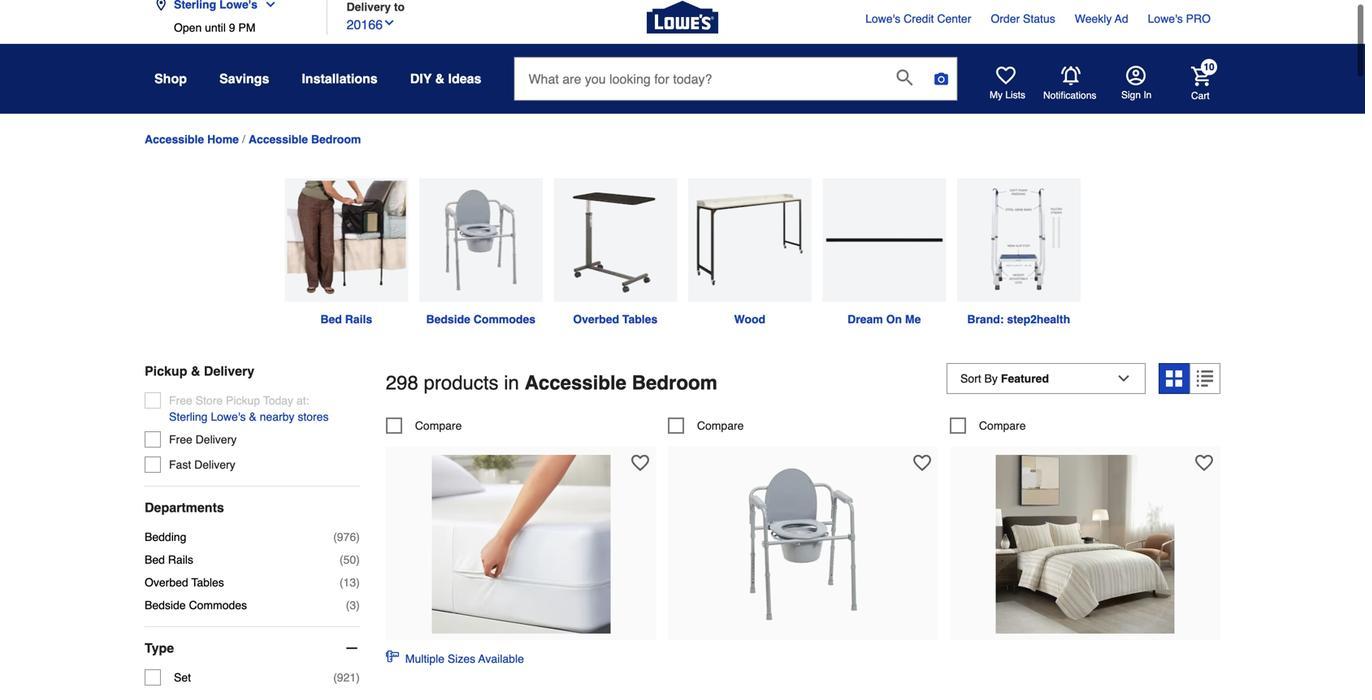 Task type: describe. For each thing, give the bounding box(es) containing it.
center
[[937, 12, 971, 25]]

fast
[[169, 458, 191, 471]]

until
[[205, 21, 226, 34]]

bedside commodes link
[[414, 178, 548, 328]]

order status
[[991, 12, 1055, 25]]

my lists
[[990, 89, 1026, 101]]

2 heart outline image from the left
[[913, 454, 931, 472]]

) for ( 13 )
[[356, 576, 360, 589]]

10
[[1204, 61, 1215, 73]]

1 vertical spatial bedside
[[145, 599, 186, 612]]

lowe's pro
[[1148, 12, 1211, 25]]

1 heart outline image from the left
[[631, 454, 649, 472]]

my
[[990, 89, 1003, 101]]

9
[[229, 21, 235, 34]]

( for 976
[[333, 531, 337, 544]]

5013808943 element
[[950, 418, 1026, 434]]

installations button
[[302, 64, 378, 93]]

sign
[[1121, 89, 1141, 101]]

sterling lowe's & nearby stores
[[169, 410, 329, 423]]

delivery down free delivery
[[194, 458, 235, 471]]

sizes
[[448, 652, 476, 665]]

0 horizontal spatial pickup
[[145, 364, 187, 379]]

accessible bedroom brand dream on me image
[[823, 178, 946, 302]]

multiple sizes available
[[405, 652, 524, 665]]

delivery up free store pickup today at:
[[204, 364, 255, 379]]

compare for 1000968644 element
[[697, 419, 744, 432]]

( 921 )
[[333, 671, 360, 684]]

status
[[1023, 12, 1055, 25]]

976
[[337, 531, 356, 544]]

( 3 )
[[346, 599, 360, 612]]

available
[[478, 652, 524, 665]]

lowe's home improvement lists image
[[996, 66, 1016, 85]]

accessible home link
[[145, 133, 239, 146]]

weekly ad
[[1075, 12, 1128, 25]]

my lists link
[[990, 66, 1026, 102]]

lowe's for lowe's pro
[[1148, 12, 1183, 25]]

me
[[905, 313, 921, 326]]

store
[[196, 394, 223, 407]]

stores
[[298, 410, 329, 423]]

50
[[343, 553, 356, 566]]

lowe's pro link
[[1148, 11, 1211, 27]]

order status link
[[991, 11, 1055, 27]]

dream on me link
[[817, 178, 952, 328]]

type
[[145, 641, 174, 656]]

0 horizontal spatial bed
[[145, 553, 165, 566]]

bed rails image
[[285, 178, 408, 302]]

lowe's home improvement logo image
[[647, 0, 718, 53]]

overbed inside "link"
[[573, 313, 619, 326]]

) for ( 50 )
[[356, 553, 360, 566]]

& for pickup
[[191, 364, 200, 379]]

brand:
[[967, 313, 1004, 326]]

accessible bedroom brand step2health image
[[957, 178, 1081, 302]]

lists
[[1006, 89, 1026, 101]]

bed rails link
[[279, 178, 414, 328]]

pro
[[1186, 12, 1211, 25]]

products
[[424, 372, 499, 394]]

diy
[[410, 71, 432, 86]]

notifications
[[1043, 90, 1097, 101]]

free store pickup today at:
[[169, 394, 309, 407]]

at:
[[297, 394, 309, 407]]

lowe's for lowe's credit center
[[866, 12, 901, 25]]

step2health
[[1007, 313, 1070, 326]]

( for 921
[[333, 671, 337, 684]]

to
[[394, 0, 405, 13]]

0 vertical spatial commodes
[[474, 313, 536, 326]]

20166 button
[[347, 13, 396, 35]]

list view image
[[1197, 371, 1213, 387]]

weekly ad link
[[1075, 11, 1128, 27]]

delivery to
[[347, 0, 405, 13]]

cart
[[1191, 90, 1210, 101]]

sterling
[[169, 410, 208, 423]]

shop button
[[154, 64, 187, 93]]

( 13 )
[[340, 576, 360, 589]]

departments element
[[145, 500, 360, 516]]

) for ( 976 )
[[356, 531, 360, 544]]

chevron down image
[[258, 0, 277, 11]]

camera image
[[933, 71, 950, 87]]

free delivery
[[169, 433, 237, 446]]

/
[[242, 133, 245, 146]]

location image
[[154, 0, 167, 11]]

lowe's credit center link
[[866, 11, 971, 27]]

overbed tables link
[[548, 178, 683, 328]]

0 horizontal spatial tables
[[191, 576, 224, 589]]

1 vertical spatial bed rails
[[145, 553, 193, 566]]

sterling lowe's & nearby stores button
[[169, 409, 329, 425]]

on
[[886, 313, 902, 326]]

open until 9 pm
[[174, 21, 255, 34]]

departments
[[145, 500, 224, 515]]

in
[[504, 372, 519, 394]]

Search Query text field
[[515, 58, 884, 100]]

( 976 )
[[333, 531, 360, 544]]

today
[[263, 394, 293, 407]]

drive medical 22.5-in 7.5-quart adjustable bedside commode image
[[714, 455, 893, 634]]

( for 13
[[340, 576, 343, 589]]

grand avenue queen 300-thread-count polyester beige 4-piece bed-sheet image
[[996, 455, 1175, 634]]

3 heart outline image from the left
[[1195, 454, 1213, 472]]

dream
[[848, 313, 883, 326]]

diy & ideas button
[[410, 64, 481, 93]]

) for ( 3 )
[[356, 599, 360, 612]]

nearby
[[260, 410, 295, 423]]

overbed tables inside "link"
[[573, 313, 658, 326]]

bedroom for 298 products in accessible bedroom
[[632, 372, 718, 394]]

compare for 5001732667 element
[[415, 419, 462, 432]]

home
[[207, 133, 239, 146]]

& for diy
[[435, 71, 445, 86]]



Task type: locate. For each thing, give the bounding box(es) containing it.
1 vertical spatial tables
[[191, 576, 224, 589]]

rails down bed rails image
[[345, 313, 372, 326]]

overbed tables image
[[554, 178, 677, 302]]

( for 50
[[340, 553, 343, 566]]

13
[[343, 576, 356, 589]]

1 vertical spatial &
[[191, 364, 200, 379]]

1 vertical spatial rails
[[168, 553, 193, 566]]

) down minus icon
[[356, 671, 360, 684]]

) for ( 921 )
[[356, 671, 360, 684]]

0 horizontal spatial commodes
[[189, 599, 247, 612]]

1 free from the top
[[169, 394, 192, 407]]

1 horizontal spatial overbed
[[573, 313, 619, 326]]

& up the store
[[191, 364, 200, 379]]

& down free store pickup today at:
[[249, 410, 257, 423]]

credit
[[904, 12, 934, 25]]

20166
[[347, 17, 383, 32]]

1 horizontal spatial commodes
[[474, 313, 536, 326]]

3 ) from the top
[[356, 576, 360, 589]]

multiple
[[405, 652, 445, 665]]

bedside commodes up type
[[145, 599, 247, 612]]

(
[[333, 531, 337, 544], [340, 553, 343, 566], [340, 576, 343, 589], [346, 599, 350, 612], [333, 671, 337, 684]]

sign in
[[1121, 89, 1152, 101]]

0 vertical spatial &
[[435, 71, 445, 86]]

overbed tables down the overbed tables image on the left top of the page
[[573, 313, 658, 326]]

commodes up type button
[[189, 599, 247, 612]]

overbed up 298 products in accessible bedroom
[[573, 313, 619, 326]]

1 horizontal spatial bed
[[320, 313, 342, 326]]

weekly
[[1075, 12, 1112, 25]]

bedside up products
[[426, 313, 470, 326]]

lowe's left credit
[[866, 12, 901, 25]]

0 horizontal spatial lowe's
[[211, 410, 246, 423]]

921
[[337, 671, 356, 684]]

0 vertical spatial tables
[[622, 313, 658, 326]]

0 vertical spatial overbed
[[573, 313, 619, 326]]

1 horizontal spatial pickup
[[226, 394, 260, 407]]

lowe's left the pro
[[1148, 12, 1183, 25]]

accessible for accessible home / accessible bedroom
[[249, 133, 308, 146]]

bedside
[[426, 313, 470, 326], [145, 599, 186, 612]]

lowe's home improvement account image
[[1126, 66, 1146, 85]]

) up 50
[[356, 531, 360, 544]]

pickup
[[145, 364, 187, 379], [226, 394, 260, 407]]

accessible bedroom material wood image
[[688, 178, 812, 302]]

1 horizontal spatial bedside commodes
[[426, 313, 536, 326]]

bedroom inside accessible home / accessible bedroom
[[311, 133, 361, 146]]

diy & ideas
[[410, 71, 481, 86]]

bedroom down installations button
[[311, 133, 361, 146]]

2 horizontal spatial lowe's
[[1148, 12, 1183, 25]]

accessible home / accessible bedroom
[[145, 133, 361, 146]]

lowe's home improvement notification center image
[[1061, 66, 1081, 86]]

0 horizontal spatial heart outline image
[[631, 454, 649, 472]]

1000968644 element
[[668, 418, 744, 434]]

0 horizontal spatial &
[[191, 364, 200, 379]]

1 vertical spatial overbed tables
[[145, 576, 224, 589]]

set
[[174, 671, 191, 684]]

0 horizontal spatial bedside
[[145, 599, 186, 612]]

in
[[1144, 89, 1152, 101]]

lowe's down free store pickup today at:
[[211, 410, 246, 423]]

free for free store pickup today at:
[[169, 394, 192, 407]]

lowe's inside button
[[211, 410, 246, 423]]

0 vertical spatial free
[[169, 394, 192, 407]]

delivery
[[347, 0, 391, 13], [204, 364, 255, 379], [196, 433, 237, 446], [194, 458, 235, 471]]

bedside commodes
[[426, 313, 536, 326], [145, 599, 247, 612]]

2 ) from the top
[[356, 553, 360, 566]]

& right diy
[[435, 71, 445, 86]]

2 compare from the left
[[697, 419, 744, 432]]

bed rails down bed rails image
[[320, 313, 372, 326]]

compare inside 5001732667 element
[[415, 419, 462, 432]]

0 vertical spatial pickup
[[145, 364, 187, 379]]

compare inside 1000968644 element
[[697, 419, 744, 432]]

2 horizontal spatial heart outline image
[[1195, 454, 1213, 472]]

bedding
[[145, 531, 186, 544]]

2 horizontal spatial compare
[[979, 419, 1026, 432]]

accessible right /
[[249, 133, 308, 146]]

0 vertical spatial bedroom
[[311, 133, 361, 146]]

ideas
[[448, 71, 481, 86]]

1 vertical spatial pickup
[[226, 394, 260, 407]]

ienjoy home home collection premium bed bug and spill proof zippered mattress protector image
[[432, 455, 611, 634]]

grid view image
[[1166, 371, 1182, 387]]

( for 3
[[346, 599, 350, 612]]

accessible
[[145, 133, 204, 146], [249, 133, 308, 146], [525, 372, 627, 394]]

bedside up type
[[145, 599, 186, 612]]

compare inside 5013808943 element
[[979, 419, 1026, 432]]

savings
[[219, 71, 269, 86]]

0 horizontal spatial bedroom
[[311, 133, 361, 146]]

lowe's home improvement cart image
[[1191, 66, 1211, 86]]

298 products in accessible bedroom
[[386, 372, 718, 394]]

& inside button
[[249, 410, 257, 423]]

installations
[[302, 71, 378, 86]]

brand: step2health link
[[952, 178, 1086, 328]]

search image
[[897, 69, 913, 86]]

0 horizontal spatial accessible
[[145, 133, 204, 146]]

) up 3
[[356, 576, 360, 589]]

accessible bedroom link
[[249, 133, 361, 146]]

bedside commodes image
[[419, 178, 543, 302]]

0 horizontal spatial compare
[[415, 419, 462, 432]]

)
[[356, 531, 360, 544], [356, 553, 360, 566], [356, 576, 360, 589], [356, 599, 360, 612], [356, 671, 360, 684]]

bed rails down bedding
[[145, 553, 193, 566]]

overbed
[[573, 313, 619, 326], [145, 576, 188, 589]]

type button
[[145, 627, 360, 670]]

1 horizontal spatial bedroom
[[632, 372, 718, 394]]

free down the sterling
[[169, 433, 192, 446]]

1 horizontal spatial rails
[[345, 313, 372, 326]]

delivery up the fast delivery
[[196, 433, 237, 446]]

compare
[[415, 419, 462, 432], [697, 419, 744, 432], [979, 419, 1026, 432]]

tables
[[622, 313, 658, 326], [191, 576, 224, 589]]

bed down bed rails image
[[320, 313, 342, 326]]

accessible for 298 products in accessible bedroom
[[525, 372, 627, 394]]

) up '( 13 )'
[[356, 553, 360, 566]]

& inside button
[[435, 71, 445, 86]]

2 horizontal spatial accessible
[[525, 372, 627, 394]]

bedroom for accessible home / accessible bedroom
[[311, 133, 361, 146]]

ad
[[1115, 12, 1128, 25]]

lowe's credit center
[[866, 12, 971, 25]]

savings button
[[219, 64, 269, 93]]

chevron down image
[[383, 16, 396, 29]]

bedside commodes up products
[[426, 313, 536, 326]]

rails down bedding
[[168, 553, 193, 566]]

shop
[[154, 71, 187, 86]]

0 vertical spatial rails
[[345, 313, 372, 326]]

accessible left home
[[145, 133, 204, 146]]

overbed tables down bedding
[[145, 576, 224, 589]]

1 horizontal spatial compare
[[697, 419, 744, 432]]

order
[[991, 12, 1020, 25]]

1 ) from the top
[[356, 531, 360, 544]]

1 horizontal spatial accessible
[[249, 133, 308, 146]]

2 horizontal spatial &
[[435, 71, 445, 86]]

1 vertical spatial bedroom
[[632, 372, 718, 394]]

3
[[350, 599, 356, 612]]

5001732667 element
[[386, 418, 462, 434]]

1 vertical spatial overbed
[[145, 576, 188, 589]]

tables inside "link"
[[622, 313, 658, 326]]

1 horizontal spatial bed rails
[[320, 313, 372, 326]]

1 horizontal spatial overbed tables
[[573, 313, 658, 326]]

pickup & delivery
[[145, 364, 255, 379]]

298
[[386, 372, 418, 394]]

pm
[[238, 21, 255, 34]]

free
[[169, 394, 192, 407], [169, 433, 192, 446]]

fast delivery
[[169, 458, 235, 471]]

1 vertical spatial bed
[[145, 553, 165, 566]]

brand: step2health
[[967, 313, 1070, 326]]

delivery up 20166
[[347, 0, 391, 13]]

free for free delivery
[[169, 433, 192, 446]]

bed
[[320, 313, 342, 326], [145, 553, 165, 566]]

4 ) from the top
[[356, 599, 360, 612]]

accessible right in
[[525, 372, 627, 394]]

1 vertical spatial bedside commodes
[[145, 599, 247, 612]]

open
[[174, 21, 202, 34]]

1 horizontal spatial lowe's
[[866, 12, 901, 25]]

free up the sterling
[[169, 394, 192, 407]]

0 vertical spatial bed rails
[[320, 313, 372, 326]]

2 free from the top
[[169, 433, 192, 446]]

multiple sizes available link
[[386, 650, 524, 667]]

1 horizontal spatial heart outline image
[[913, 454, 931, 472]]

1 vertical spatial commodes
[[189, 599, 247, 612]]

0 vertical spatial bed
[[320, 313, 342, 326]]

pickup up the sterling
[[145, 364, 187, 379]]

wood
[[734, 313, 766, 326]]

( 50 )
[[340, 553, 360, 566]]

rails
[[345, 313, 372, 326], [168, 553, 193, 566]]

sign in button
[[1121, 66, 1152, 102]]

1 compare from the left
[[415, 419, 462, 432]]

bed down bedding
[[145, 553, 165, 566]]

None search field
[[514, 57, 958, 116]]

0 horizontal spatial bed rails
[[145, 553, 193, 566]]

pickup up sterling lowe's & nearby stores
[[226, 394, 260, 407]]

bedroom
[[311, 133, 361, 146], [632, 372, 718, 394]]

commodes
[[474, 313, 536, 326], [189, 599, 247, 612]]

2 vertical spatial &
[[249, 410, 257, 423]]

0 vertical spatial bedside commodes
[[426, 313, 536, 326]]

0 horizontal spatial overbed tables
[[145, 576, 224, 589]]

commodes up in
[[474, 313, 536, 326]]

5 ) from the top
[[356, 671, 360, 684]]

1 horizontal spatial tables
[[622, 313, 658, 326]]

0 horizontal spatial rails
[[168, 553, 193, 566]]

minus image
[[344, 640, 360, 657]]

heart outline image
[[631, 454, 649, 472], [913, 454, 931, 472], [1195, 454, 1213, 472]]

wood link
[[683, 178, 817, 328]]

1 horizontal spatial bedside
[[426, 313, 470, 326]]

1 horizontal spatial &
[[249, 410, 257, 423]]

overbed tables
[[573, 313, 658, 326], [145, 576, 224, 589]]

3 compare from the left
[[979, 419, 1026, 432]]

bedroom up 1000968644 element
[[632, 372, 718, 394]]

1 vertical spatial free
[[169, 433, 192, 446]]

overbed down bedding
[[145, 576, 188, 589]]

&
[[435, 71, 445, 86], [191, 364, 200, 379], [249, 410, 257, 423]]

0 horizontal spatial overbed
[[145, 576, 188, 589]]

0 vertical spatial overbed tables
[[573, 313, 658, 326]]

compare for 5013808943 element
[[979, 419, 1026, 432]]

0 vertical spatial bedside
[[426, 313, 470, 326]]

dream on me
[[848, 313, 921, 326]]

0 horizontal spatial bedside commodes
[[145, 599, 247, 612]]

) down '( 13 )'
[[356, 599, 360, 612]]



Task type: vqa. For each thing, say whether or not it's contained in the screenshot.


